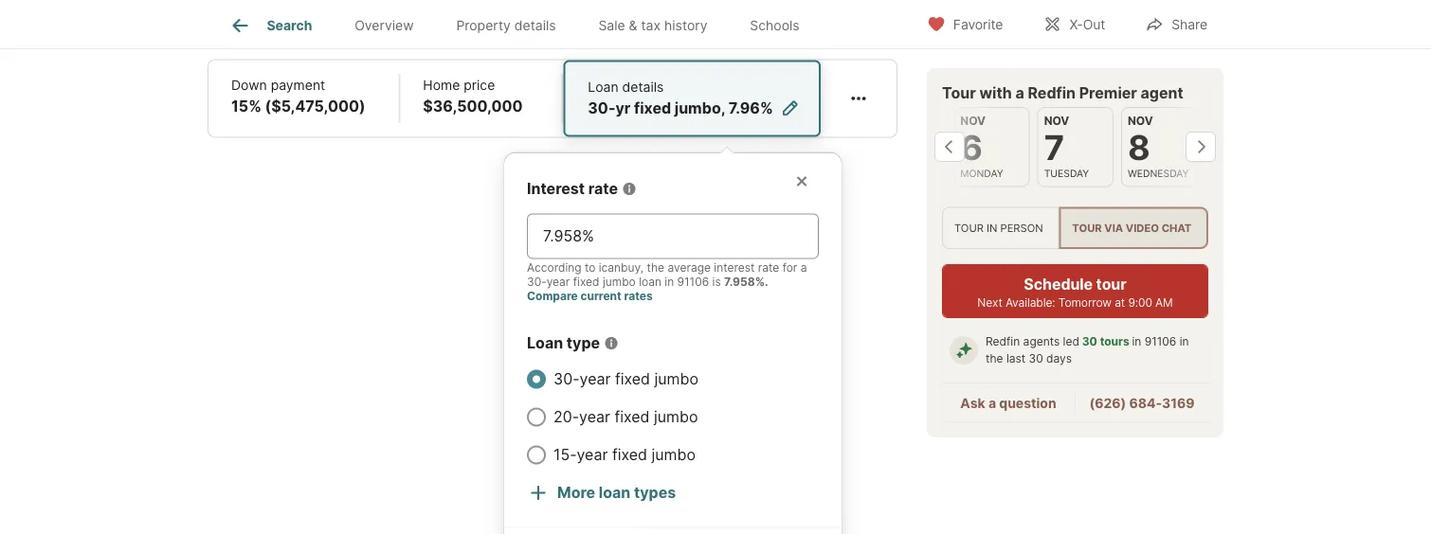 Task type: describe. For each thing, give the bounding box(es) containing it.
(626) 684-3169 link
[[1090, 396, 1195, 412]]

tour for tour via video chat
[[1073, 222, 1103, 235]]

1 horizontal spatial 91106
[[1145, 335, 1177, 349]]

interest rate
[[527, 180, 618, 199]]

tour in person
[[955, 222, 1044, 235]]

15-
[[554, 447, 577, 465]]

in inside in the last 30 days
[[1180, 335, 1190, 349]]

in left person
[[987, 222, 998, 235]]

jumbo,
[[675, 100, 725, 118]]

nov 7 tuesday
[[1045, 114, 1090, 179]]

premier
[[1080, 83, 1138, 102]]

details for property details
[[515, 17, 556, 33]]

nov for 8
[[1128, 114, 1154, 128]]

loan for loan type
[[527, 335, 563, 353]]

684-
[[1130, 396, 1163, 412]]

6
[[961, 127, 983, 168]]

price
[[464, 78, 495, 94]]

home price $36,500,000
[[423, 78, 523, 116]]

overview tab
[[334, 3, 435, 48]]

am
[[1156, 296, 1174, 310]]

question
[[1000, 396, 1057, 412]]

tours
[[1101, 335, 1130, 349]]

search link
[[229, 14, 312, 37]]

compare
[[527, 290, 578, 304]]

in the last 30 days
[[986, 335, 1190, 366]]

jumbo for 30-year fixed jumbo
[[655, 371, 699, 389]]

nov for 6
[[961, 114, 986, 128]]

down
[[231, 78, 267, 94]]

ask
[[961, 396, 986, 412]]

the inside in the last 30 days
[[986, 352, 1004, 366]]

types
[[634, 485, 676, 503]]

sale
[[599, 17, 626, 33]]

compare current rates link
[[527, 290, 653, 304]]

20-year fixed jumbo radio
[[527, 409, 546, 428]]

loan details
[[588, 80, 664, 96]]

mortgage insurance link
[[583, 9, 727, 27]]

schools
[[750, 17, 800, 33]]

property details
[[456, 17, 556, 33]]

out
[[1084, 17, 1106, 33]]

30-year fixed jumbo radio
[[527, 371, 546, 390]]

next
[[978, 296, 1003, 310]]

20-
[[554, 409, 579, 427]]

($5,475,000)
[[265, 98, 366, 116]]

0 vertical spatial a
[[1016, 83, 1025, 102]]

video
[[1126, 222, 1160, 235]]

nov 6 monday
[[961, 114, 1004, 179]]

fixed for 20-year fixed jumbo
[[615, 409, 650, 427]]

property
[[456, 17, 511, 33]]

search
[[267, 17, 312, 33]]

in right the tours
[[1133, 335, 1142, 349]]

tour via video chat
[[1073, 222, 1192, 235]]

sale & tax history
[[599, 17, 708, 33]]

year for 20-
[[579, 409, 611, 427]]

year for 30-
[[580, 371, 611, 389]]

schedule tour next available: tomorrow at 9:00 am
[[978, 275, 1174, 310]]

9:00
[[1129, 296, 1153, 310]]

30-yr fixed jumbo, 7.96%
[[588, 100, 773, 118]]

30- for 30-year fixed jumbo
[[554, 371, 580, 389]]

favorite button
[[911, 4, 1020, 43]]

1 horizontal spatial redfin
[[1028, 83, 1076, 102]]

x-out
[[1070, 17, 1106, 33]]

share button
[[1130, 4, 1224, 43]]

tab list containing search
[[208, 0, 836, 48]]

$36,500,000
[[423, 98, 523, 116]]

type
[[567, 335, 600, 353]]

3169
[[1163, 396, 1195, 412]]

1 vertical spatial redfin
[[986, 335, 1021, 349]]

chat
[[1162, 222, 1192, 235]]

redfin agents led 30 tours in 91106
[[986, 335, 1177, 349]]

details for loan details
[[623, 80, 664, 96]]

tuesday
[[1045, 167, 1090, 179]]

nov 8 wednesday
[[1128, 114, 1190, 179]]

fixed inside according to icanbuy, the average interest rate for a 30-year fixed jumbo loan in 91106 is 7.958 %. compare current rates
[[573, 276, 600, 290]]

fixed for 15-year fixed jumbo
[[613, 447, 648, 465]]

more
[[558, 485, 596, 503]]

share
[[1172, 17, 1208, 33]]

next image
[[1186, 132, 1217, 162]]

tomorrow
[[1059, 296, 1112, 310]]

via
[[1105, 222, 1124, 235]]

15%
[[231, 98, 262, 116]]

list box containing tour in person
[[943, 207, 1209, 250]]

down payment 15% ($5,475,000)
[[231, 78, 366, 116]]



Task type: locate. For each thing, give the bounding box(es) containing it.
rate inside according to icanbuy, the average interest rate for a 30-year fixed jumbo loan in 91106 is 7.958 %. compare current rates
[[758, 262, 780, 276]]

tour
[[1097, 275, 1127, 294]]

0 horizontal spatial loan
[[599, 485, 631, 503]]

(626)
[[1090, 396, 1127, 412]]

tax
[[642, 17, 661, 33]]

year
[[547, 276, 570, 290], [580, 371, 611, 389], [579, 409, 611, 427], [577, 447, 608, 465]]

0 vertical spatial loan
[[588, 80, 619, 96]]

7
[[1045, 127, 1065, 168]]

&
[[629, 17, 638, 33]]

loan up 30-year fixed jumbo radio
[[527, 335, 563, 353]]

agents
[[1024, 335, 1060, 349]]

mortgage insurance
[[583, 9, 727, 27]]

loan
[[639, 276, 662, 290], [599, 485, 631, 503]]

in up 3169
[[1180, 335, 1190, 349]]

wednesday
[[1128, 167, 1190, 179]]

1 vertical spatial loan
[[599, 485, 631, 503]]

30 for tours
[[1083, 335, 1098, 349]]

0 horizontal spatial details
[[515, 17, 556, 33]]

homeowners' insurance
[[231, 9, 403, 27]]

previous image
[[935, 132, 965, 162]]

last
[[1007, 352, 1026, 366]]

interest
[[527, 180, 585, 199]]

91106 down am
[[1145, 335, 1177, 349]]

property details tab
[[435, 3, 577, 48]]

the
[[647, 262, 665, 276], [986, 352, 1004, 366]]

fixed up 20-year fixed jumbo
[[615, 371, 651, 389]]

fixed down 30-year fixed jumbo
[[615, 409, 650, 427]]

ask a question
[[961, 396, 1057, 412]]

nov for 7
[[1045, 114, 1070, 128]]

tour left person
[[955, 222, 984, 235]]

sale & tax history tab
[[577, 3, 729, 48]]

details
[[515, 17, 556, 33], [623, 80, 664, 96]]

30
[[1083, 335, 1098, 349], [1029, 352, 1044, 366]]

nov inside nov 8 wednesday
[[1128, 114, 1154, 128]]

tab list
[[208, 0, 836, 48]]

91106 down average
[[678, 276, 709, 290]]

rate up "%."
[[758, 262, 780, 276]]

rates
[[624, 290, 653, 304]]

1 nov from the left
[[961, 114, 986, 128]]

0 vertical spatial 30
[[1083, 335, 1098, 349]]

details right the property
[[515, 17, 556, 33]]

jumbo up 20-year fixed jumbo
[[655, 371, 699, 389]]

2 nov from the left
[[1045, 114, 1070, 128]]

homeowners'
[[231, 9, 329, 27]]

%.
[[755, 276, 769, 290]]

led
[[1064, 335, 1080, 349]]

nov inside nov 6 monday
[[961, 114, 986, 128]]

fixed down 20-year fixed jumbo
[[613, 447, 648, 465]]

1 horizontal spatial 30
[[1083, 335, 1098, 349]]

year inside according to icanbuy, the average interest rate for a 30-year fixed jumbo loan in 91106 is 7.958 %. compare current rates
[[547, 276, 570, 290]]

loan inside tooltip
[[527, 335, 563, 353]]

loan
[[588, 80, 619, 96], [527, 335, 563, 353]]

loan right more
[[599, 485, 631, 503]]

person
[[1001, 222, 1044, 235]]

home
[[423, 78, 460, 94]]

tour left the via
[[1073, 222, 1103, 235]]

interest
[[714, 262, 755, 276]]

fixed up compare current rates link
[[573, 276, 600, 290]]

loan for loan details
[[588, 80, 619, 96]]

30- for 30-yr fixed jumbo, 7.96%
[[588, 100, 616, 118]]

30 for days
[[1029, 352, 1044, 366]]

days
[[1047, 352, 1073, 366]]

1 vertical spatial details
[[623, 80, 664, 96]]

according
[[527, 262, 582, 276]]

fixed for 30-year fixed jumbo
[[615, 371, 651, 389]]

1 horizontal spatial loan
[[588, 80, 619, 96]]

0 horizontal spatial redfin
[[986, 335, 1021, 349]]

insurance for mortgage insurance
[[657, 9, 727, 27]]

homeowners' insurance link
[[231, 9, 403, 27]]

yr
[[616, 100, 631, 118]]

30- inside according to icanbuy, the average interest rate for a 30-year fixed jumbo loan in 91106 is 7.958 %. compare current rates
[[527, 276, 547, 290]]

7.958
[[725, 276, 755, 290]]

1 insurance from the left
[[333, 9, 403, 27]]

nov up previous 'icon'
[[961, 114, 986, 128]]

2 horizontal spatial a
[[1016, 83, 1025, 102]]

agent
[[1141, 83, 1184, 102]]

according to icanbuy, the average interest rate for a 30-year fixed jumbo loan in 91106 is 7.958 %. compare current rates
[[527, 262, 807, 304]]

tour for tour with a redfin premier agent
[[943, 83, 976, 102]]

1 horizontal spatial nov
[[1045, 114, 1070, 128]]

0 vertical spatial 30-
[[588, 100, 616, 118]]

$9,733
[[496, 9, 546, 27]]

15-year fixed jumbo radio
[[527, 447, 546, 466]]

a right with
[[1016, 83, 1025, 102]]

1 horizontal spatial details
[[623, 80, 664, 96]]

in down average
[[665, 276, 674, 290]]

None text field
[[543, 226, 803, 249]]

for
[[783, 262, 798, 276]]

0 vertical spatial 91106
[[678, 276, 709, 290]]

2 horizontal spatial nov
[[1128, 114, 1154, 128]]

0 horizontal spatial 30
[[1029, 352, 1044, 366]]

1 horizontal spatial rate
[[758, 262, 780, 276]]

jumbo down 30-year fixed jumbo
[[654, 409, 698, 427]]

30- up compare
[[527, 276, 547, 290]]

favorite
[[954, 17, 1004, 33]]

1 vertical spatial 91106
[[1145, 335, 1177, 349]]

0 vertical spatial rate
[[589, 180, 618, 199]]

2 vertical spatial 30-
[[554, 371, 580, 389]]

jumbo down the icanbuy,
[[603, 276, 636, 290]]

monday
[[961, 167, 1004, 179]]

list box
[[943, 207, 1209, 250]]

8
[[1128, 127, 1151, 168]]

a right ask
[[989, 396, 997, 412]]

1 horizontal spatial insurance
[[657, 9, 727, 27]]

at
[[1115, 296, 1126, 310]]

7.96%
[[729, 100, 773, 118]]

the left last
[[986, 352, 1004, 366]]

30 down agents on the right bottom of page
[[1029, 352, 1044, 366]]

1 vertical spatial loan
[[527, 335, 563, 353]]

15-year fixed jumbo
[[554, 447, 696, 465]]

year for 15-
[[577, 447, 608, 465]]

tour with a redfin premier agent
[[943, 83, 1184, 102]]

loan type
[[527, 335, 600, 353]]

mortgage
[[583, 9, 653, 27]]

year up 15-year fixed jumbo on the left of page
[[579, 409, 611, 427]]

1 horizontal spatial a
[[989, 396, 997, 412]]

1 vertical spatial a
[[801, 262, 807, 276]]

1 vertical spatial 30-
[[527, 276, 547, 290]]

0 vertical spatial redfin
[[1028, 83, 1076, 102]]

2 insurance from the left
[[657, 9, 727, 27]]

the up rates
[[647, 262, 665, 276]]

0 vertical spatial loan
[[639, 276, 662, 290]]

overview
[[355, 17, 414, 33]]

redfin
[[1028, 83, 1076, 102], [986, 335, 1021, 349]]

loan up yr at the top left of the page
[[588, 80, 619, 96]]

91106 inside according to icanbuy, the average interest rate for a 30-year fixed jumbo loan in 91106 is 7.958 %. compare current rates
[[678, 276, 709, 290]]

3 nov from the left
[[1128, 114, 1154, 128]]

year down type
[[580, 371, 611, 389]]

history
[[665, 17, 708, 33]]

nov inside nov 7 tuesday
[[1045, 114, 1070, 128]]

30 right led
[[1083, 335, 1098, 349]]

schools tab
[[729, 3, 821, 48]]

tour for tour in person
[[955, 222, 984, 235]]

ask a question link
[[961, 396, 1057, 412]]

jumbo inside according to icanbuy, the average interest rate for a 30-year fixed jumbo loan in 91106 is 7.958 %. compare current rates
[[603, 276, 636, 290]]

0 horizontal spatial rate
[[589, 180, 618, 199]]

year down according
[[547, 276, 570, 290]]

average
[[668, 262, 711, 276]]

0 horizontal spatial loan
[[527, 335, 563, 353]]

x-
[[1070, 17, 1084, 33]]

0 vertical spatial details
[[515, 17, 556, 33]]

30-year fixed jumbo
[[554, 371, 699, 389]]

30 inside in the last 30 days
[[1029, 352, 1044, 366]]

details inside tab
[[515, 17, 556, 33]]

1 horizontal spatial 30-
[[554, 371, 580, 389]]

redfin up last
[[986, 335, 1021, 349]]

0 horizontal spatial 91106
[[678, 276, 709, 290]]

in
[[987, 222, 998, 235], [665, 276, 674, 290], [1133, 335, 1142, 349], [1180, 335, 1190, 349]]

insurance for homeowners' insurance
[[333, 9, 403, 27]]

30- down loan details
[[588, 100, 616, 118]]

tooltip containing interest rate
[[504, 139, 1195, 535]]

redfin up the 7
[[1028, 83, 1076, 102]]

payment
[[271, 78, 325, 94]]

a inside according to icanbuy, the average interest rate for a 30-year fixed jumbo loan in 91106 is 7.958 %. compare current rates
[[801, 262, 807, 276]]

0 vertical spatial the
[[647, 262, 665, 276]]

in inside according to icanbuy, the average interest rate for a 30-year fixed jumbo loan in 91106 is 7.958 %. compare current rates
[[665, 276, 674, 290]]

to
[[585, 262, 596, 276]]

year up more
[[577, 447, 608, 465]]

2 vertical spatial a
[[989, 396, 997, 412]]

None button
[[954, 107, 1030, 187], [1038, 107, 1114, 187], [1122, 107, 1198, 187], [954, 107, 1030, 187], [1038, 107, 1114, 187], [1122, 107, 1198, 187]]

details up yr at the top left of the page
[[623, 80, 664, 96]]

rate right the interest
[[589, 180, 618, 199]]

more loan types
[[558, 485, 676, 503]]

20-year fixed jumbo
[[554, 409, 698, 427]]

loan up rates
[[639, 276, 662, 290]]

jumbo for 15-year fixed jumbo
[[652, 447, 696, 465]]

0 horizontal spatial 30-
[[527, 276, 547, 290]]

available:
[[1006, 296, 1056, 310]]

0 horizontal spatial a
[[801, 262, 807, 276]]

fixed right yr at the top left of the page
[[634, 100, 671, 118]]

jumbo up the types on the left bottom
[[652, 447, 696, 465]]

with
[[980, 83, 1013, 102]]

0 horizontal spatial the
[[647, 262, 665, 276]]

loan inside according to icanbuy, the average interest rate for a 30-year fixed jumbo loan in 91106 is 7.958 %. compare current rates
[[639, 276, 662, 290]]

30- right 30-year fixed jumbo radio
[[554, 371, 580, 389]]

1 horizontal spatial loan
[[639, 276, 662, 290]]

fixed for 30-yr fixed jumbo, 7.96%
[[634, 100, 671, 118]]

1 vertical spatial 30
[[1029, 352, 1044, 366]]

nov
[[961, 114, 986, 128], [1045, 114, 1070, 128], [1128, 114, 1154, 128]]

x-out button
[[1027, 4, 1122, 43]]

1 vertical spatial the
[[986, 352, 1004, 366]]

nov down agent
[[1128, 114, 1154, 128]]

(626) 684-3169
[[1090, 396, 1195, 412]]

jumbo
[[603, 276, 636, 290], [655, 371, 699, 389], [654, 409, 698, 427], [652, 447, 696, 465]]

icanbuy,
[[599, 262, 644, 276]]

1 horizontal spatial the
[[986, 352, 1004, 366]]

tour left with
[[943, 83, 976, 102]]

91106
[[678, 276, 709, 290], [1145, 335, 1177, 349]]

2 horizontal spatial 30-
[[588, 100, 616, 118]]

tooltip
[[504, 139, 1195, 535]]

current
[[581, 290, 622, 304]]

0 horizontal spatial nov
[[961, 114, 986, 128]]

jumbo for 20-year fixed jumbo
[[654, 409, 698, 427]]

1 vertical spatial rate
[[758, 262, 780, 276]]

0 horizontal spatial insurance
[[333, 9, 403, 27]]

the inside according to icanbuy, the average interest rate for a 30-year fixed jumbo loan in 91106 is 7.958 %. compare current rates
[[647, 262, 665, 276]]

a right for
[[801, 262, 807, 276]]

nov down tour with a redfin premier agent
[[1045, 114, 1070, 128]]



Task type: vqa. For each thing, say whether or not it's contained in the screenshot.
Text Box
yes



